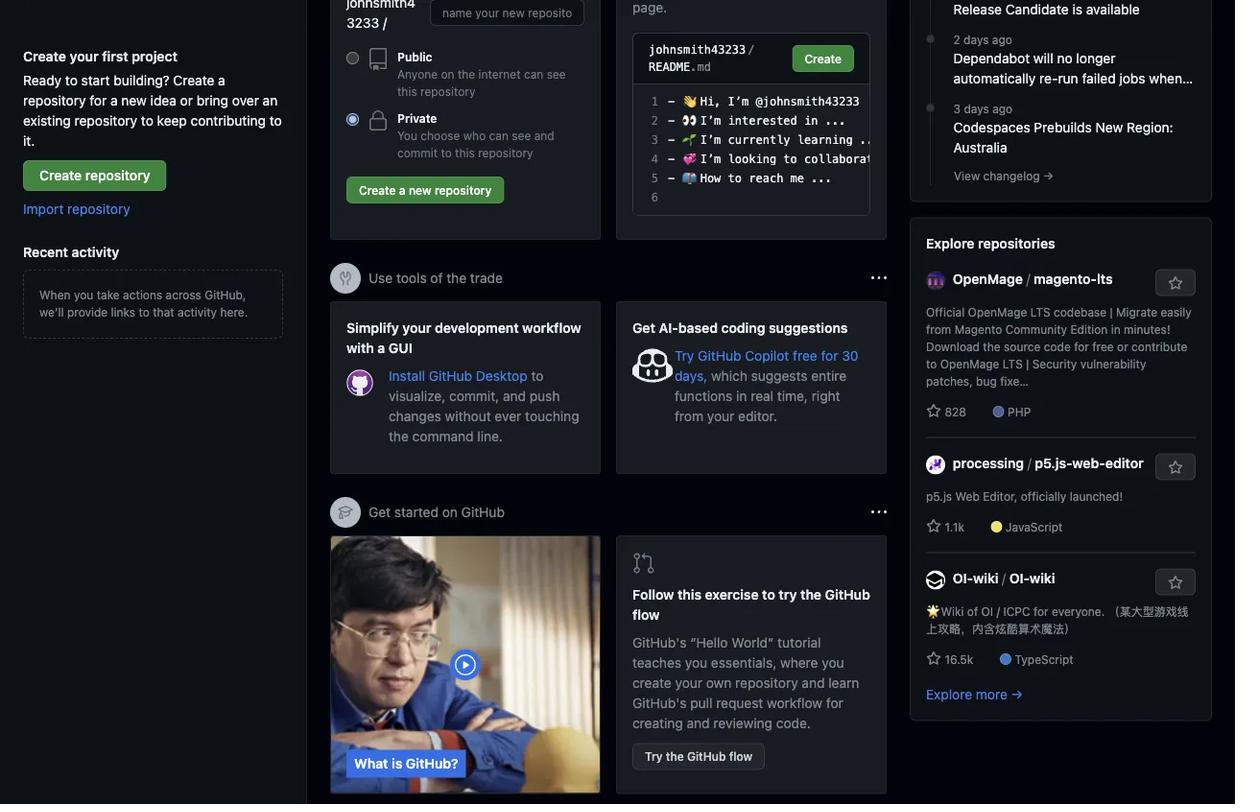 Task type: describe. For each thing, give the bounding box(es) containing it.
choose
[[421, 129, 460, 142]]

follow this exercise to try the github flow
[[632, 587, 870, 623]]

on for github
[[442, 504, 458, 520]]

4
[[651, 153, 658, 166]]

you inside when you take actions across github, we'll provide links to that activity here.
[[74, 288, 93, 301]]

lock image
[[367, 109, 390, 132]]

the left the 'trade'
[[446, 270, 466, 286]]

started
[[394, 504, 439, 520]]

use tools of the trade
[[368, 270, 503, 286]]

ago for codespaces
[[992, 102, 1013, 116]]

github?
[[406, 756, 458, 772]]

johnsmith4 3233 /
[[346, 0, 415, 30]]

private you choose who can see and commit to this repository
[[397, 111, 554, 159]]

0 vertical spatial openmage
[[953, 271, 1023, 287]]

web
[[955, 490, 980, 503]]

create a new repository button
[[346, 177, 504, 203]]

tools image
[[338, 271, 353, 286]]

github right started
[[461, 504, 505, 520]]

what is github? element
[[330, 535, 657, 794]]

get ai-based coding suggestions element
[[616, 301, 887, 474]]

new inside button
[[409, 183, 432, 197]]

1 horizontal spatial lts
[[1030, 306, 1050, 319]]

💞️
[[682, 153, 693, 166]]

commit
[[397, 146, 438, 159]]

start
[[81, 72, 110, 88]]

github,
[[205, 288, 246, 301]]

install
[[389, 368, 425, 383]]

workflow inside the github's "hello world" tutorial teaches you essentials, where you create your own repository and learn github's pull request workflow for creating and reviewing code.
[[767, 695, 823, 711]]

to inside to visualize, commit, and push changes without ever touching the command line.
[[531, 368, 544, 383]]

2 github's from the top
[[632, 695, 687, 711]]

1 vertical spatial |
[[1026, 358, 1029, 371]]

to up me
[[783, 153, 797, 166]]

commit,
[[449, 388, 499, 404]]

code
[[1044, 340, 1071, 354]]

coding
[[721, 320, 765, 335]]

explore more →
[[926, 687, 1023, 703]]

1 horizontal spatial |
[[1110, 306, 1113, 319]]

line.
[[477, 428, 503, 444]]

2 horizontal spatial you
[[822, 655, 844, 671]]

development
[[435, 320, 519, 335]]

real
[[751, 388, 773, 404]]

from inside which suggests entire functions in real time, right from your editor.
[[675, 408, 703, 424]]

github desktop image
[[346, 369, 373, 396]]

👀
[[682, 114, 693, 128]]

minutes!
[[1124, 323, 1170, 336]]

to inside follow this exercise to try the github flow
[[762, 587, 775, 603]]

in inside which suggests entire functions in real time, right from your editor.
[[736, 388, 747, 404]]

1 oi- from the left
[[953, 571, 973, 586]]

australia
[[953, 140, 1007, 156]]

your inside create your first project ready to start building? create a repository for a new idea or bring over an existing repository to keep contributing to it.
[[70, 48, 99, 64]]

with
[[346, 340, 374, 356]]

migrate
[[1116, 306, 1157, 319]]

your inside simplify your development workflow with a gui
[[402, 320, 431, 335]]

to inside "private you choose who can see and commit to this repository"
[[441, 146, 452, 159]]

idea
[[150, 92, 176, 108]]

star this repository image
[[1168, 575, 1183, 591]]

push
[[530, 388, 560, 404]]

time,
[[777, 388, 808, 404]]

a down the building? on the top left
[[110, 92, 118, 108]]

which suggests entire functions in real time, right from your editor.
[[675, 368, 847, 424]]

1 vertical spatial flow
[[729, 750, 752, 763]]

copilot
[[745, 347, 789, 363]]

@johnsmith43233
[[756, 95, 860, 108]]

create a new repository
[[359, 183, 492, 197]]

in for edition
[[1111, 323, 1121, 336]]

view changelog →
[[954, 169, 1054, 183]]

→ for view changelog →
[[1043, 169, 1054, 183]]

the down creating
[[666, 750, 684, 763]]

... up 'learning'
[[825, 114, 846, 128]]

more
[[976, 687, 1007, 703]]

editor,
[[983, 490, 1018, 503]]

public anyone on the internet can see this repository
[[397, 50, 566, 98]]

tutorial
[[777, 635, 821, 651]]

functions
[[675, 388, 733, 404]]

repository inside "private you choose who can see and commit to this repository"
[[478, 146, 533, 159]]

repositories
[[978, 236, 1055, 252]]

p5.js-
[[1035, 455, 1072, 471]]

try the github flow
[[645, 750, 752, 763]]

2 wiki from the left
[[1030, 571, 1055, 586]]

activity inside when you take actions across github, we'll provide links to that activity here.
[[178, 305, 217, 319]]

and down where
[[802, 675, 825, 691]]

repository inside the github's "hello world" tutorial teaches you essentials, where you create your own repository and learn github's pull request workflow for creating and reviewing code.
[[735, 675, 798, 691]]

oi
[[981, 605, 993, 619]]

essentials,
[[711, 655, 777, 671]]

for inside the github's "hello world" tutorial teaches you essentials, where you create your own repository and learn github's pull request workflow for creating and reviewing code.
[[826, 695, 843, 711]]

get ai-based coding suggestions
[[632, 320, 848, 335]]

over
[[232, 92, 259, 108]]

of for oi
[[967, 605, 978, 619]]

security
[[1032, 358, 1077, 371]]

4 - from the top
[[668, 153, 675, 166]]

🌟
[[926, 605, 938, 619]]

editor
[[1105, 455, 1144, 471]]

2 inside 1 - 👋 hi, i'm @johnsmith43233 2 - 👀 i'm interested in ... 3 - 🌱 i'm currently learning ... 4 - 💞️ i'm looking to collaborate on ... 5 - 📫 how to reach me ... 6
[[651, 114, 658, 128]]

p5.js web editor, officially launched!
[[926, 490, 1123, 503]]

1 wiki from the left
[[973, 571, 999, 586]]

magento
[[954, 323, 1002, 336]]

command
[[412, 428, 474, 444]]

i'm right hi,
[[728, 95, 749, 108]]

and inside "private you choose who can see and commit to this repository"
[[534, 129, 554, 142]]

recent activity
[[23, 244, 119, 260]]

automatically
[[953, 71, 1036, 86]]

your inside which suggests entire functions in real time, right from your editor.
[[707, 408, 734, 424]]

for inside try github copilot free for 30 days,
[[821, 347, 838, 363]]

what is github? image
[[331, 536, 657, 793]]

... up collaborate
[[860, 133, 880, 147]]

days for codespaces
[[964, 102, 989, 116]]

create for create repository
[[39, 167, 82, 183]]

the inside 'official openmage lts codebase | migrate easily from magento community edition in minutes! download the source code for free or contribute to openmage lts | security vulnerability patches, bug fixe…'
[[983, 340, 1001, 354]]

what is github? link
[[331, 536, 657, 793]]

processing
[[953, 455, 1024, 471]]

i'm up how on the right of page
[[700, 153, 721, 166]]

how
[[700, 172, 721, 185]]

learn
[[828, 675, 859, 691]]

hi,
[[700, 95, 721, 108]]

Repository name text field
[[430, 0, 584, 26]]

take
[[97, 288, 120, 301]]

who
[[463, 129, 486, 142]]

region:
[[1127, 120, 1173, 135]]

2 vertical spatial openmage
[[940, 358, 999, 371]]

5 - from the top
[[668, 172, 675, 185]]

2 inside 2 days ago dependabot will no longer automatically re-run failed jobs when package manifest changes
[[953, 33, 960, 47]]

mortar board image
[[338, 505, 353, 520]]

1 horizontal spatial you
[[685, 655, 707, 671]]

ever
[[495, 408, 521, 424]]

provide
[[67, 305, 108, 319]]

official openmage lts codebase | migrate easily from magento community edition in minutes! download the source code for free or contribute to openmage lts | security vulnerability patches, bug fixe…
[[926, 306, 1192, 388]]

bug
[[976, 375, 997, 388]]

create repository link
[[23, 160, 166, 191]]

explore for explore more →
[[926, 687, 972, 703]]

internet
[[478, 67, 521, 81]]

try the github flow element
[[616, 535, 887, 794]]

in for interested
[[804, 114, 818, 128]]

to left the start
[[65, 72, 78, 88]]

changes inside to visualize, commit, and push changes without ever touching the command line.
[[389, 408, 441, 424]]

community
[[1005, 323, 1067, 336]]

the inside to visualize, commit, and push changes without ever touching the command line.
[[389, 428, 409, 444]]

right
[[812, 388, 840, 404]]

create for create a new repository
[[359, 183, 396, 197]]

keep
[[157, 112, 187, 128]]

3 inside "3 days ago codespaces prebuilds new region: australia"
[[953, 102, 961, 116]]

johnsmith43233 / readme .md
[[649, 43, 755, 74]]

longer
[[1076, 50, 1115, 66]]

import
[[23, 201, 64, 216]]

suggestions
[[769, 320, 848, 335]]

star this repository image for openmage / magento-lts
[[1168, 276, 1183, 291]]

for inside 'official openmage lts codebase | migrate easily from magento community edition in minutes! download the source code for free or contribute to openmage lts | security vulnerability patches, bug fixe…'
[[1074, 340, 1089, 354]]

lts
[[1097, 271, 1113, 287]]

without
[[445, 408, 491, 424]]

manifest
[[1010, 91, 1063, 107]]

get for get ai-based coding suggestions
[[632, 320, 655, 335]]

here.
[[220, 305, 248, 319]]

entire
[[811, 368, 847, 383]]

building?
[[114, 72, 170, 88]]

github inside simplify your development workflow with a gui element
[[429, 368, 472, 383]]

github inside follow this exercise to try the github flow
[[825, 587, 870, 603]]

/ left magento-
[[1026, 271, 1030, 287]]

recent
[[23, 244, 68, 260]]

none radio inside create a new repository element
[[346, 52, 359, 64]]

reviewing
[[713, 715, 773, 731]]

play image
[[454, 653, 477, 676]]

@openmage profile image
[[926, 271, 945, 290]]

i'm right 🌱
[[700, 133, 721, 147]]



Task type: locate. For each thing, give the bounding box(es) containing it.
days inside "3 days ago codespaces prebuilds new region: australia"
[[964, 102, 989, 116]]

1 horizontal spatial from
[[926, 323, 951, 336]]

→ for explore more →
[[1011, 687, 1023, 703]]

editor.
[[738, 408, 777, 424]]

to left keep
[[141, 112, 153, 128]]

see right who at the left of page
[[512, 129, 531, 142]]

lts up fixe…
[[1003, 358, 1023, 371]]

create for create your first project ready to start building? create a repository for a new idea or bring over an existing repository to keep contributing to it.
[[23, 48, 66, 64]]

oi-wiki / oi-wiki
[[953, 571, 1055, 586]]

create down lock icon
[[359, 183, 396, 197]]

0 vertical spatial changes
[[1066, 91, 1119, 107]]

a inside button
[[399, 183, 406, 197]]

github's
[[632, 635, 687, 651], [632, 695, 687, 711]]

1 vertical spatial try
[[645, 750, 663, 763]]

1 horizontal spatial see
[[547, 67, 566, 81]]

1 vertical spatial new
[[409, 183, 432, 197]]

0 horizontal spatial you
[[74, 288, 93, 301]]

your inside the github's "hello world" tutorial teaches you essentials, where you create your own repository and learn github's pull request workflow for creating and reviewing code.
[[675, 675, 703, 691]]

- left 🌱
[[668, 133, 675, 147]]

1 vertical spatial of
[[967, 605, 978, 619]]

php
[[1008, 406, 1031, 419]]

ago inside 2 days ago dependabot will no longer automatically re-run failed jobs when package manifest changes
[[992, 33, 1012, 47]]

/ left p5.js-
[[1028, 455, 1031, 471]]

get left ai-
[[632, 320, 655, 335]]

0 horizontal spatial 2
[[651, 114, 658, 128]]

0 vertical spatial on
[[441, 67, 454, 81]]

explore more → link
[[926, 687, 1023, 703]]

can right who at the left of page
[[489, 129, 509, 142]]

openmage down explore repositories
[[953, 271, 1023, 287]]

0 vertical spatial star this repository image
[[1168, 276, 1183, 291]]

github right try
[[825, 587, 870, 603]]

star image for processing
[[926, 519, 941, 534]]

1 vertical spatial days
[[964, 102, 989, 116]]

/ up icpc
[[1002, 571, 1006, 586]]

your up the start
[[70, 48, 99, 64]]

try github copilot free for 30 days, link
[[675, 347, 858, 383]]

... right me
[[811, 172, 832, 185]]

view
[[954, 169, 980, 183]]

github down the reviewing
[[687, 750, 726, 763]]

flow inside follow this exercise to try the github flow
[[632, 607, 660, 623]]

create up bring at the top left
[[173, 72, 214, 88]]

0 horizontal spatial lts
[[1003, 358, 1023, 371]]

1 horizontal spatial get
[[632, 320, 655, 335]]

days inside 2 days ago dependabot will no longer automatically re-run failed jobs when package manifest changes
[[964, 33, 989, 47]]

1 vertical spatial see
[[512, 129, 531, 142]]

2 explore from the top
[[926, 687, 972, 703]]

explore down 16.5k
[[926, 687, 972, 703]]

0 vertical spatial lts
[[1030, 306, 1050, 319]]

0 horizontal spatial try
[[645, 750, 663, 763]]

pull
[[690, 695, 712, 711]]

/ inside johnsmith4 3233 /
[[383, 14, 387, 30]]

or
[[180, 92, 193, 108], [1117, 340, 1128, 354]]

suggests
[[751, 368, 808, 383]]

→ right more at the bottom right
[[1011, 687, 1023, 703]]

0 vertical spatial can
[[524, 67, 543, 81]]

None submit
[[792, 45, 854, 72]]

lts
[[1030, 306, 1050, 319], [1003, 358, 1023, 371]]

ago up dependabot
[[992, 33, 1012, 47]]

try
[[779, 587, 797, 603]]

1 horizontal spatial →
[[1043, 169, 1054, 183]]

- left 💞️
[[668, 153, 675, 166]]

see inside public anyone on the internet can see this repository
[[547, 67, 566, 81]]

@processing profile image
[[926, 455, 945, 474]]

1
[[651, 95, 658, 108]]

re-
[[1039, 71, 1058, 86]]

3233
[[346, 14, 379, 30]]

across
[[166, 288, 201, 301]]

reach
[[749, 172, 783, 185]]

is
[[392, 756, 402, 772]]

3 inside 1 - 👋 hi, i'm @johnsmith43233 2 - 👀 i'm interested in ... 3 - 🌱 i'm currently learning ... 4 - 💞️ i'm looking to collaborate on ... 5 - 📫 how to reach me ... 6
[[651, 133, 658, 147]]

→ inside explore repositories navigation
[[1011, 687, 1023, 703]]

days for dependabot
[[964, 33, 989, 47]]

2 days from the top
[[964, 102, 989, 116]]

new down the building? on the top left
[[121, 92, 147, 108]]

repository inside public anyone on the internet can see this repository
[[420, 84, 475, 98]]

when
[[1149, 71, 1182, 86]]

changes down failed
[[1066, 91, 1119, 107]]

openmage up bug
[[940, 358, 999, 371]]

1 days from the top
[[964, 33, 989, 47]]

/
[[383, 14, 387, 30], [748, 43, 755, 57], [1026, 271, 1030, 287], [1028, 455, 1031, 471], [1002, 571, 1006, 586], [997, 605, 1000, 619]]

flow down follow at the bottom
[[632, 607, 660, 623]]

repository inside button
[[435, 183, 492, 197]]

1 explore from the top
[[926, 236, 975, 252]]

1 vertical spatial from
[[675, 408, 703, 424]]

this inside public anyone on the internet can see this repository
[[397, 84, 417, 98]]

1 vertical spatial star image
[[926, 651, 941, 667]]

free up vulnerability on the top right of the page
[[1092, 340, 1114, 354]]

create up import repository
[[39, 167, 82, 183]]

create up ready
[[23, 48, 66, 64]]

of for the
[[430, 270, 443, 286]]

0 horizontal spatial this
[[397, 84, 417, 98]]

2 star image from the top
[[926, 651, 941, 667]]

or inside create your first project ready to start building? create a repository for a new idea or bring over an existing repository to keep contributing to it.
[[180, 92, 193, 108]]

0 horizontal spatial 3
[[651, 133, 658, 147]]

workflow up push
[[522, 320, 581, 335]]

3 - from the top
[[668, 133, 675, 147]]

1 horizontal spatial in
[[804, 114, 818, 128]]

ago up codespaces
[[992, 102, 1013, 116]]

new down commit on the left top
[[409, 183, 432, 197]]

to down actions
[[139, 305, 150, 319]]

changes inside 2 days ago dependabot will no longer automatically re-run failed jobs when package manifest changes
[[1066, 91, 1119, 107]]

1 horizontal spatial this
[[455, 146, 475, 159]]

to
[[65, 72, 78, 88], [141, 112, 153, 128], [269, 112, 282, 128], [441, 146, 452, 159], [783, 153, 797, 166], [728, 172, 742, 185], [139, 305, 150, 319], [926, 358, 937, 371], [531, 368, 544, 383], [762, 587, 775, 603]]

1 vertical spatial in
[[1111, 323, 1121, 336]]

for inside 🌟 wiki of oi / icpc for everyone. （某大型游戏线 上攻略，内含炫酷算术魔法）
[[1033, 605, 1049, 619]]

none submit inside introduce yourself with a profile readme element
[[792, 45, 854, 72]]

1 horizontal spatial 2
[[953, 33, 960, 47]]

0 vertical spatial activity
[[72, 244, 119, 260]]

fixe…
[[1000, 375, 1029, 388]]

1 vertical spatial star this repository image
[[1168, 460, 1183, 476]]

to right how on the right of page
[[728, 172, 742, 185]]

0 horizontal spatial workflow
[[522, 320, 581, 335]]

0 horizontal spatial or
[[180, 92, 193, 108]]

of inside 🌟 wiki of oi / icpc for everyone. （某大型游戏线 上攻略，内含炫酷算术魔法）
[[967, 605, 978, 619]]

why am i seeing this? image
[[871, 271, 887, 286]]

codespaces
[[953, 120, 1030, 135]]

0 vertical spatial star image
[[926, 519, 941, 534]]

to left try
[[762, 587, 775, 603]]

1 vertical spatial changes
[[389, 408, 441, 424]]

star this repository image up easily
[[1168, 276, 1183, 291]]

0 vertical spatial days
[[964, 33, 989, 47]]

0 horizontal spatial changes
[[389, 408, 441, 424]]

2 horizontal spatial this
[[677, 587, 702, 603]]

ago for dependabot
[[992, 33, 1012, 47]]

changes down 'visualize,'
[[389, 408, 441, 424]]

or right the idea
[[180, 92, 193, 108]]

a left gui
[[378, 340, 385, 356]]

workflow inside simplify your development workflow with a gui
[[522, 320, 581, 335]]

try for try the github flow
[[645, 750, 663, 763]]

2 oi- from the left
[[1009, 571, 1030, 586]]

0 horizontal spatial oi-
[[953, 571, 973, 586]]

1 horizontal spatial 3
[[953, 102, 961, 116]]

explore repositories navigation
[[910, 217, 1212, 721]]

johnsmith4
[[346, 0, 415, 10]]

free inside 'official openmage lts codebase | migrate easily from magento community edition in minutes! download the source code for free or contribute to openmage lts | security vulnerability patches, bug fixe…'
[[1092, 340, 1114, 354]]

1 horizontal spatial workflow
[[767, 695, 823, 711]]

1 vertical spatial on
[[887, 153, 901, 166]]

1 - from the top
[[668, 95, 675, 108]]

for up entire
[[821, 347, 838, 363]]

try down creating
[[645, 750, 663, 763]]

1 vertical spatial this
[[455, 146, 475, 159]]

1 horizontal spatial wiki
[[1030, 571, 1055, 586]]

in inside 1 - 👋 hi, i'm @johnsmith43233 2 - 👀 i'm interested in ... 3 - 🌱 i'm currently learning ... 4 - 💞️ i'm looking to collaborate on ... 5 - 📫 how to reach me ... 6
[[804, 114, 818, 128]]

a inside simplify your development workflow with a gui
[[378, 340, 385, 356]]

1 horizontal spatial of
[[967, 605, 978, 619]]

None radio
[[346, 113, 359, 126]]

0 horizontal spatial wiki
[[973, 571, 999, 586]]

typescript
[[1015, 653, 1073, 667]]

1 star this repository image from the top
[[1168, 276, 1183, 291]]

star image
[[926, 519, 941, 534], [926, 651, 941, 667]]

1 horizontal spatial or
[[1117, 340, 1128, 354]]

or inside 'official openmage lts codebase | migrate easily from magento community edition in minutes! download the source code for free or contribute to openmage lts | security vulnerability patches, bug fixe…'
[[1117, 340, 1128, 354]]

the left internet
[[458, 67, 475, 81]]

1 github's from the top
[[632, 635, 687, 651]]

trade
[[470, 270, 503, 286]]

new
[[1095, 120, 1123, 135]]

see inside "private you choose who can see and commit to this repository"
[[512, 129, 531, 142]]

introduce yourself with a profile readme element
[[616, 0, 929, 240]]

can inside public anyone on the internet can see this repository
[[524, 67, 543, 81]]

repo image
[[367, 48, 390, 71]]

0 vertical spatial of
[[430, 270, 443, 286]]

上攻略，内含炫酷算术魔法）
[[926, 622, 1076, 636]]

codespaces prebuilds new region: australia link
[[953, 118, 1196, 158]]

1 horizontal spatial free
[[1092, 340, 1114, 354]]

this inside "private you choose who can see and commit to this repository"
[[455, 146, 475, 159]]

→ right changelog
[[1043, 169, 1054, 183]]

on for the
[[441, 67, 454, 81]]

you up provide
[[74, 288, 93, 301]]

icpc
[[1003, 605, 1030, 619]]

1 horizontal spatial flow
[[729, 750, 752, 763]]

gui
[[389, 340, 412, 356]]

2 star this repository image from the top
[[1168, 460, 1183, 476]]

2 right dot fill image
[[953, 33, 960, 47]]

view changelog → link
[[954, 169, 1054, 183]]

/ inside 🌟 wiki of oi / icpc for everyone. （某大型游戏线 上攻略，内含炫酷算术魔法）
[[997, 605, 1000, 619]]

to up push
[[531, 368, 544, 383]]

star this repository image
[[1168, 276, 1183, 291], [1168, 460, 1183, 476]]

dot fill image
[[923, 31, 938, 47]]

for inside create your first project ready to start building? create a repository for a new idea or bring over an existing repository to keep contributing to it.
[[90, 92, 107, 108]]

create inside button
[[359, 183, 396, 197]]

1 vertical spatial explore
[[926, 687, 972, 703]]

request
[[716, 695, 763, 711]]

where
[[780, 655, 818, 671]]

run
[[1058, 71, 1078, 86]]

you down "hello
[[685, 655, 707, 671]]

0 horizontal spatial can
[[489, 129, 509, 142]]

3 days ago codespaces prebuilds new region: australia
[[953, 102, 1173, 156]]

- left 👋
[[668, 95, 675, 108]]

1 vertical spatial ago
[[992, 102, 1013, 116]]

magento-
[[1034, 271, 1097, 287]]

and right who at the left of page
[[534, 129, 554, 142]]

and down pull at right
[[687, 715, 710, 731]]

1 horizontal spatial new
[[409, 183, 432, 197]]

your up pull at right
[[675, 675, 703, 691]]

from inside 'official openmage lts codebase | migrate easily from magento community edition in minutes! download the source code for free or contribute to openmage lts | security vulnerability patches, bug fixe…'
[[926, 323, 951, 336]]

none radio inside create a new repository element
[[346, 113, 359, 126]]

in inside 'official openmage lts codebase | migrate easily from magento community edition in minutes! download the source code for free or contribute to openmage lts | security vulnerability patches, bug fixe…'
[[1111, 323, 1121, 336]]

to down an
[[269, 112, 282, 128]]

failed
[[1082, 71, 1116, 86]]

2 horizontal spatial in
[[1111, 323, 1121, 336]]

2 down '1'
[[651, 114, 658, 128]]

the left command
[[389, 428, 409, 444]]

flow down the reviewing
[[729, 750, 752, 763]]

- left 👀
[[668, 114, 675, 128]]

0 horizontal spatial |
[[1026, 358, 1029, 371]]

wiki
[[973, 571, 999, 586], [1030, 571, 1055, 586]]

1 vertical spatial 2
[[651, 114, 658, 128]]

and inside to visualize, commit, and push changes without ever touching the command line.
[[503, 388, 526, 404]]

2 - from the top
[[668, 114, 675, 128]]

github up commit,
[[429, 368, 472, 383]]

None radio
[[346, 52, 359, 64]]

collaborate
[[804, 153, 880, 166]]

your down functions
[[707, 408, 734, 424]]

1 vertical spatial github's
[[632, 695, 687, 711]]

days up dependabot
[[964, 33, 989, 47]]

why am i seeing this? image
[[871, 505, 887, 520]]

on right started
[[442, 504, 458, 520]]

git pull request image
[[632, 552, 655, 575]]

dot fill image
[[923, 100, 938, 116]]

2 days ago dependabot will no longer automatically re-run failed jobs when package manifest changes
[[953, 33, 1182, 107]]

you up learn
[[822, 655, 844, 671]]

this down anyone
[[397, 84, 417, 98]]

1 vertical spatial openmage
[[968, 306, 1027, 319]]

2 vertical spatial in
[[736, 388, 747, 404]]

a up bring at the top left
[[218, 72, 225, 88]]

github up which
[[698, 347, 741, 363]]

get right mortar board image at the left bottom
[[368, 504, 391, 520]]

for right icpc
[[1033, 605, 1049, 619]]

/ inside johnsmith43233 / readme .md
[[748, 43, 755, 57]]

of right tools
[[430, 270, 443, 286]]

currently
[[728, 133, 790, 147]]

0 horizontal spatial new
[[121, 92, 147, 108]]

in left real
[[736, 388, 747, 404]]

free inside try github copilot free for 30 days,
[[793, 347, 817, 363]]

this inside follow this exercise to try the github flow
[[677, 587, 702, 603]]

1 vertical spatial →
[[1011, 687, 1023, 703]]

the
[[458, 67, 475, 81], [446, 270, 466, 286], [983, 340, 1001, 354], [389, 428, 409, 444], [800, 587, 821, 603], [666, 750, 684, 763]]

see right internet
[[547, 67, 566, 81]]

private
[[397, 111, 437, 125]]

contribute
[[1132, 340, 1187, 354]]

we'll
[[39, 305, 64, 319]]

to down choose
[[441, 146, 452, 159]]

which
[[711, 368, 747, 383]]

dependabot will no longer automatically re-run failed jobs when package manifest changes link
[[953, 49, 1196, 107]]

to inside 'official openmage lts codebase | migrate easily from magento community edition in minutes! download the source code for free or contribute to openmage lts | security vulnerability patches, bug fixe…'
[[926, 358, 937, 371]]

0 vertical spatial ago
[[992, 33, 1012, 47]]

github's up teaches
[[632, 635, 687, 651]]

/ right oi
[[997, 605, 1000, 619]]

30
[[842, 347, 858, 363]]

from down functions
[[675, 408, 703, 424]]

on right collaborate
[[887, 153, 901, 166]]

free
[[1092, 340, 1114, 354], [793, 347, 817, 363]]

changes
[[1066, 91, 1119, 107], [389, 408, 441, 424]]

0 horizontal spatial in
[[736, 388, 747, 404]]

everyone.
[[1052, 605, 1105, 619]]

0 vertical spatial see
[[547, 67, 566, 81]]

1 horizontal spatial try
[[675, 347, 694, 363]]

0 horizontal spatial →
[[1011, 687, 1023, 703]]

create
[[632, 675, 672, 691]]

ago inside "3 days ago codespaces prebuilds new region: australia"
[[992, 102, 1013, 116]]

0 vertical spatial flow
[[632, 607, 660, 623]]

the inside public anyone on the internet can see this repository
[[458, 67, 475, 81]]

0 vertical spatial 2
[[953, 33, 960, 47]]

or up vulnerability on the top right of the page
[[1117, 340, 1128, 354]]

try for try github copilot free for 30 days,
[[675, 347, 694, 363]]

@oi-wiki profile image
[[926, 570, 945, 590]]

on
[[441, 67, 454, 81], [887, 153, 901, 166], [442, 504, 458, 520]]

simplify your development workflow with a gui element
[[330, 301, 601, 474]]

contributing
[[191, 112, 266, 128]]

| down source
[[1026, 358, 1029, 371]]

can inside "private you choose who can see and commit to this repository"
[[489, 129, 509, 142]]

0 vertical spatial this
[[397, 84, 417, 98]]

new inside create your first project ready to start building? create a repository for a new idea or bring over an existing repository to keep contributing to it.
[[121, 92, 147, 108]]

🌟 wiki of oi / icpc for everyone. （某大型游戏线 上攻略，内含炫酷算术魔法）
[[926, 605, 1189, 636]]

0 vertical spatial from
[[926, 323, 951, 336]]

can right internet
[[524, 67, 543, 81]]

code.
[[776, 715, 811, 731]]

0 vertical spatial explore
[[926, 236, 975, 252]]

1.1k
[[941, 521, 964, 534]]

on right anyone
[[441, 67, 454, 81]]

in down @johnsmith43233
[[804, 114, 818, 128]]

in right edition at the right of page
[[1111, 323, 1121, 336]]

free down suggestions
[[793, 347, 817, 363]]

1 vertical spatial get
[[368, 504, 391, 520]]

1 vertical spatial activity
[[178, 305, 217, 319]]

try the github flow link
[[632, 743, 765, 770]]

on inside public anyone on the internet can see this repository
[[441, 67, 454, 81]]

... down dot fill icon at top
[[908, 153, 929, 166]]

star this repository image for processing / p5.js-web-editor
[[1168, 460, 1183, 476]]

the inside follow this exercise to try the github flow
[[800, 587, 821, 603]]

2 vertical spatial this
[[677, 587, 702, 603]]

1 horizontal spatial activity
[[178, 305, 217, 319]]

for down edition at the right of page
[[1074, 340, 1089, 354]]

1 star image from the top
[[926, 519, 941, 534]]

days up codespaces
[[964, 102, 989, 116]]

1 horizontal spatial oi-
[[1009, 571, 1030, 586]]

0 vertical spatial workflow
[[522, 320, 581, 335]]

1 vertical spatial can
[[489, 129, 509, 142]]

to up "patches,"
[[926, 358, 937, 371]]

i'm down hi,
[[700, 114, 721, 128]]

star image down 🌟
[[926, 651, 941, 667]]

world"
[[732, 635, 774, 651]]

first
[[102, 48, 128, 64]]

github inside try github copilot free for 30 days,
[[698, 347, 741, 363]]

0 horizontal spatial activity
[[72, 244, 119, 260]]

explore for explore repositories
[[926, 236, 975, 252]]

3
[[953, 102, 961, 116], [651, 133, 658, 147]]

a down commit on the left top
[[399, 183, 406, 197]]

1 horizontal spatial changes
[[1066, 91, 1119, 107]]

0 vertical spatial →
[[1043, 169, 1054, 183]]

0 vertical spatial |
[[1110, 306, 1113, 319]]

0 horizontal spatial free
[[793, 347, 817, 363]]

on inside 1 - 👋 hi, i'm @johnsmith43233 2 - 👀 i'm interested in ... 3 - 🌱 i'm currently learning ... 4 - 💞️ i'm looking to collaborate on ... 5 - 📫 how to reach me ... 6
[[887, 153, 901, 166]]

star image for oi-
[[926, 651, 941, 667]]

to inside when you take actions across github, we'll provide links to that activity here.
[[139, 305, 150, 319]]

/ down johnsmith4
[[383, 14, 387, 30]]

0 vertical spatial in
[[804, 114, 818, 128]]

this
[[397, 84, 417, 98], [455, 146, 475, 159], [677, 587, 702, 603]]

try inside try github copilot free for 30 days,
[[675, 347, 694, 363]]

readme
[[649, 60, 690, 74]]

1 horizontal spatial can
[[524, 67, 543, 81]]

get for get started on github
[[368, 504, 391, 520]]

this down who at the left of page
[[455, 146, 475, 159]]

activity down 'across'
[[178, 305, 217, 319]]

wiki up icpc
[[1030, 571, 1055, 586]]

to visualize, commit, and push changes without ever touching the command line.
[[389, 368, 579, 444]]

- left 📫
[[668, 172, 675, 185]]

1 vertical spatial or
[[1117, 340, 1128, 354]]

0 horizontal spatial flow
[[632, 607, 660, 623]]

ready
[[23, 72, 62, 88]]

6
[[651, 191, 658, 204]]

0 horizontal spatial of
[[430, 270, 443, 286]]

your
[[70, 48, 99, 64], [402, 320, 431, 335], [707, 408, 734, 424], [675, 675, 703, 691]]

anyone
[[397, 67, 438, 81]]

exercise
[[705, 587, 759, 603]]

0 horizontal spatial get
[[368, 504, 391, 520]]

create a new repository element
[[346, 0, 584, 211]]

1 vertical spatial 3
[[651, 133, 658, 147]]

0 vertical spatial github's
[[632, 635, 687, 651]]

wiki up oi
[[973, 571, 999, 586]]

0 vertical spatial try
[[675, 347, 694, 363]]

public
[[397, 50, 432, 63]]

1 vertical spatial lts
[[1003, 358, 1023, 371]]

5
[[651, 172, 658, 185]]

0 vertical spatial 3
[[953, 102, 961, 116]]

（某大型游戏线
[[1108, 605, 1189, 619]]

.md
[[690, 60, 711, 74]]

try up the days,
[[675, 347, 694, 363]]

2 vertical spatial on
[[442, 504, 458, 520]]

star image
[[926, 404, 941, 419]]



Task type: vqa. For each thing, say whether or not it's contained in the screenshot.
"workflow" within the GitHub's "Hello World" tutorial teaches you essentials, where you create your own repository and learn GitHub's pull request workflow for creating and reviewing code.
yes



